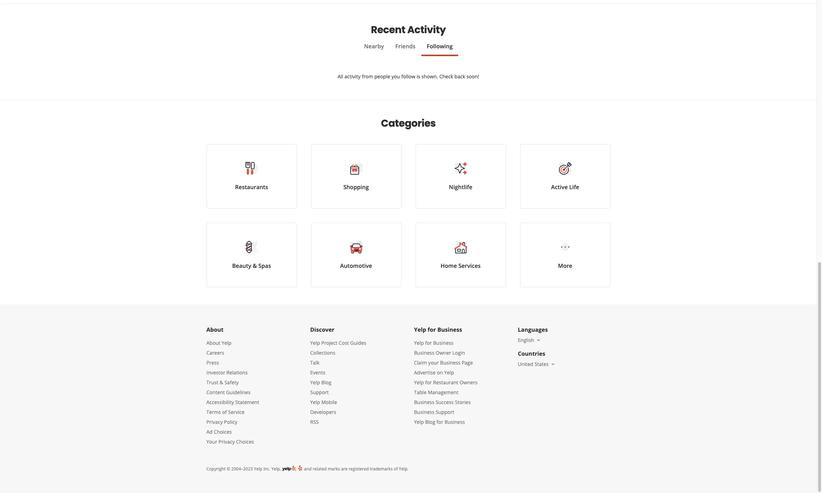 Task type: vqa. For each thing, say whether or not it's contained in the screenshot.
trademarks
yes



Task type: describe. For each thing, give the bounding box(es) containing it.
collections link
[[310, 350, 335, 356]]

business up yelp blog for business link
[[414, 409, 434, 416]]

more link
[[520, 223, 610, 287]]

events link
[[310, 369, 325, 376]]

spas
[[258, 262, 271, 270]]

press
[[206, 360, 219, 366]]

business down stories
[[445, 419, 465, 426]]

active life
[[551, 183, 579, 191]]

shown.
[[422, 73, 438, 80]]

blog inside yelp for business business owner login claim your business page advertise on yelp yelp for restaurant owners table management business success stories business support yelp blog for business
[[425, 419, 435, 426]]

united states button
[[518, 361, 556, 368]]

category navigation section navigation
[[199, 100, 618, 304]]

service
[[228, 409, 245, 416]]

recent activity
[[371, 23, 446, 37]]

talk
[[310, 360, 320, 366]]

yelp for business business owner login claim your business page advertise on yelp yelp for restaurant owners table management business success stories business support yelp blog for business
[[414, 340, 478, 426]]

beauty
[[232, 262, 251, 270]]

active life link
[[520, 144, 610, 209]]

you
[[392, 73, 400, 80]]

claim
[[414, 360, 427, 366]]

about yelp careers press investor relations trust & safety content guidelines accessibility statement terms of service privacy policy ad choices your privacy choices
[[206, 340, 259, 445]]

check
[[439, 73, 453, 80]]

owner
[[436, 350, 451, 356]]

registered
[[349, 466, 369, 472]]

states
[[535, 361, 549, 368]]

yelp project cost guides link
[[310, 340, 366, 346]]

content guidelines link
[[206, 389, 251, 396]]

yelp right "on"
[[444, 369, 454, 376]]

activity
[[345, 73, 361, 80]]

yelp burst image
[[298, 466, 303, 472]]

discover
[[310, 326, 335, 334]]

yelp blog for business link
[[414, 419, 465, 426]]

rss link
[[310, 419, 319, 426]]

trust
[[206, 379, 218, 386]]

guidelines
[[226, 389, 251, 396]]

project
[[321, 340, 337, 346]]

yelp up claim
[[414, 340, 424, 346]]

guides
[[350, 340, 366, 346]]

trademarks
[[370, 466, 393, 472]]

yelp up collections link
[[310, 340, 320, 346]]

collections
[[310, 350, 335, 356]]

rss
[[310, 419, 319, 426]]

support inside yelp project cost guides collections talk events yelp blog support yelp mobile developers rss
[[310, 389, 329, 396]]

activity
[[407, 23, 446, 37]]

events
[[310, 369, 325, 376]]

automotive
[[340, 262, 372, 270]]

business down owner
[[440, 360, 461, 366]]

english button
[[518, 337, 541, 344]]

countries
[[518, 350, 545, 358]]

active
[[551, 183, 568, 191]]

yelp down business support link
[[414, 419, 424, 426]]

©
[[227, 466, 230, 472]]

page
[[462, 360, 473, 366]]

yelp project cost guides collections talk events yelp blog support yelp mobile developers rss
[[310, 340, 366, 426]]

home
[[441, 262, 457, 270]]

soon!
[[467, 73, 479, 80]]

related
[[313, 466, 327, 472]]

accessibility statement link
[[206, 399, 259, 406]]

inc.
[[263, 466, 270, 472]]

claim your business page link
[[414, 360, 473, 366]]

beauty & spas link
[[206, 223, 297, 287]]

ad
[[206, 429, 213, 435]]

for down business support link
[[437, 419, 443, 426]]

accessibility
[[206, 399, 234, 406]]

on
[[437, 369, 443, 376]]

business support link
[[414, 409, 454, 416]]

management
[[428, 389, 459, 396]]

business up 'yelp for business' link
[[437, 326, 462, 334]]

friends
[[395, 42, 416, 50]]

about yelp link
[[206, 340, 231, 346]]

table management link
[[414, 389, 459, 396]]

business up owner
[[433, 340, 454, 346]]

,
[[295, 466, 298, 472]]

explore recent activity section section
[[206, 4, 610, 100]]

yelp left inc.
[[254, 466, 262, 472]]

services
[[459, 262, 481, 270]]

about for about yelp careers press investor relations trust & safety content guidelines accessibility statement terms of service privacy policy ad choices your privacy choices
[[206, 340, 220, 346]]

automotive link
[[311, 223, 401, 287]]

1 horizontal spatial of
[[394, 466, 398, 472]]

nightlife link
[[416, 144, 506, 209]]

about for about
[[206, 326, 224, 334]]

yelp for business link
[[414, 340, 454, 346]]

developers link
[[310, 409, 336, 416]]

yelp up table
[[414, 379, 424, 386]]

business up claim
[[414, 350, 434, 356]]



Task type: locate. For each thing, give the bounding box(es) containing it.
about up about yelp link
[[206, 326, 224, 334]]

is
[[417, 73, 420, 80]]

ad choices link
[[206, 429, 232, 435]]

trust & safety link
[[206, 379, 239, 386]]

blog up support link
[[321, 379, 332, 386]]

1 vertical spatial 16 chevron down v2 image
[[550, 362, 556, 367]]

united
[[518, 361, 533, 368]]

english
[[518, 337, 534, 344]]

0 vertical spatial support
[[310, 389, 329, 396]]

talk link
[[310, 360, 320, 366]]

of
[[222, 409, 227, 416], [394, 466, 398, 472]]

1 horizontal spatial choices
[[236, 439, 254, 445]]

people
[[374, 73, 390, 80]]

restaurant
[[433, 379, 458, 386]]

0 vertical spatial &
[[253, 262, 257, 270]]

business down table
[[414, 399, 434, 406]]

press link
[[206, 360, 219, 366]]

0 vertical spatial privacy
[[206, 419, 223, 426]]

support down success
[[436, 409, 454, 416]]

marks
[[328, 466, 340, 472]]

1 vertical spatial &
[[220, 379, 223, 386]]

for up 'yelp for business' link
[[428, 326, 436, 334]]

0 vertical spatial of
[[222, 409, 227, 416]]

yelp up careers on the bottom
[[222, 340, 231, 346]]

yelp logo image
[[282, 466, 295, 472]]

privacy down terms
[[206, 419, 223, 426]]

& right trust
[[220, 379, 223, 386]]

2 about from the top
[[206, 340, 220, 346]]

support
[[310, 389, 329, 396], [436, 409, 454, 416]]

safety
[[225, 379, 239, 386]]

& inside about yelp careers press investor relations trust & safety content guidelines accessibility statement terms of service privacy policy ad choices your privacy choices
[[220, 379, 223, 386]]

tab list
[[206, 42, 610, 56]]

0 vertical spatial 16 chevron down v2 image
[[536, 338, 541, 343]]

1 vertical spatial of
[[394, 466, 398, 472]]

support down yelp blog link
[[310, 389, 329, 396]]

your
[[206, 439, 217, 445]]

16 chevron down v2 image for languages
[[536, 338, 541, 343]]

terms
[[206, 409, 221, 416]]

login
[[453, 350, 465, 356]]

stories
[[455, 399, 471, 406]]

copyright
[[206, 466, 226, 472]]

16 chevron down v2 image
[[536, 338, 541, 343], [550, 362, 556, 367]]

advertise
[[414, 369, 436, 376]]

blog inside yelp project cost guides collections talk events yelp blog support yelp mobile developers rss
[[321, 379, 332, 386]]

of left yelp.
[[394, 466, 398, 472]]

for up business owner login link
[[425, 340, 432, 346]]

0 vertical spatial blog
[[321, 379, 332, 386]]

home services
[[441, 262, 481, 270]]

1 horizontal spatial 16 chevron down v2 image
[[550, 362, 556, 367]]

investor
[[206, 369, 225, 376]]

shopping link
[[311, 144, 401, 209]]

yelp for business
[[414, 326, 462, 334]]

choices
[[214, 429, 232, 435], [236, 439, 254, 445]]

0 horizontal spatial support
[[310, 389, 329, 396]]

yelp,
[[272, 466, 281, 472]]

privacy down ad choices link
[[219, 439, 235, 445]]

statement
[[235, 399, 259, 406]]

support link
[[310, 389, 329, 396]]

& left spas
[[253, 262, 257, 270]]

1 vertical spatial blog
[[425, 419, 435, 426]]

business
[[437, 326, 462, 334], [433, 340, 454, 346], [414, 350, 434, 356], [440, 360, 461, 366], [414, 399, 434, 406], [414, 409, 434, 416], [445, 419, 465, 426]]

1 vertical spatial support
[[436, 409, 454, 416]]

yelp for restaurant owners link
[[414, 379, 478, 386]]

united states
[[518, 361, 549, 368]]

choices down privacy policy link
[[214, 429, 232, 435]]

2004–2023
[[231, 466, 253, 472]]

blog
[[321, 379, 332, 386], [425, 419, 435, 426]]

beauty & spas
[[232, 262, 271, 270]]

mobile
[[321, 399, 337, 406]]

0 vertical spatial choices
[[214, 429, 232, 435]]

yelp mobile link
[[310, 399, 337, 406]]

privacy policy link
[[206, 419, 237, 426]]

about up careers on the bottom
[[206, 340, 220, 346]]

1 horizontal spatial support
[[436, 409, 454, 416]]

1 horizontal spatial blog
[[425, 419, 435, 426]]

0 horizontal spatial 16 chevron down v2 image
[[536, 338, 541, 343]]

back
[[455, 73, 465, 80]]

0 horizontal spatial &
[[220, 379, 223, 386]]

1 vertical spatial choices
[[236, 439, 254, 445]]

home services link
[[416, 223, 506, 287]]

yelp
[[414, 326, 426, 334], [222, 340, 231, 346], [310, 340, 320, 346], [414, 340, 424, 346], [444, 369, 454, 376], [310, 379, 320, 386], [414, 379, 424, 386], [310, 399, 320, 406], [414, 419, 424, 426], [254, 466, 262, 472]]

yelp up 'yelp for business' link
[[414, 326, 426, 334]]

content
[[206, 389, 225, 396]]

16 chevron down v2 image inside united states dropdown button
[[550, 362, 556, 367]]

16 chevron down v2 image for countries
[[550, 362, 556, 367]]

yelp down events link
[[310, 379, 320, 386]]

16 chevron down v2 image down languages
[[536, 338, 541, 343]]

16 chevron down v2 image inside the english popup button
[[536, 338, 541, 343]]

restaurants link
[[206, 144, 297, 209]]

business owner login link
[[414, 350, 465, 356]]

from
[[362, 73, 373, 80]]

are
[[341, 466, 348, 472]]

owners
[[460, 379, 478, 386]]

about
[[206, 326, 224, 334], [206, 340, 220, 346]]

16 chevron down v2 image right states
[[550, 362, 556, 367]]

1 vertical spatial privacy
[[219, 439, 235, 445]]

1 horizontal spatial &
[[253, 262, 257, 270]]

life
[[569, 183, 579, 191]]

developers
[[310, 409, 336, 416]]

nightlife
[[449, 183, 472, 191]]

of up privacy policy link
[[222, 409, 227, 416]]

0 vertical spatial about
[[206, 326, 224, 334]]

relations
[[226, 369, 248, 376]]

your
[[428, 360, 439, 366]]

your privacy choices link
[[206, 439, 254, 445]]

restaurants
[[235, 183, 268, 191]]

following
[[427, 42, 453, 50]]

of inside about yelp careers press investor relations trust & safety content guidelines accessibility statement terms of service privacy policy ad choices your privacy choices
[[222, 409, 227, 416]]

& inside beauty & spas link
[[253, 262, 257, 270]]

yelp inside about yelp careers press investor relations trust & safety content guidelines accessibility statement terms of service privacy policy ad choices your privacy choices
[[222, 340, 231, 346]]

1 about from the top
[[206, 326, 224, 334]]

yelp down support link
[[310, 399, 320, 406]]

careers
[[206, 350, 224, 356]]

choices down policy at the bottom of the page
[[236, 439, 254, 445]]

0 horizontal spatial choices
[[214, 429, 232, 435]]

0 horizontal spatial of
[[222, 409, 227, 416]]

table
[[414, 389, 427, 396]]

for down advertise
[[425, 379, 432, 386]]

nearby
[[364, 42, 384, 50]]

1 vertical spatial about
[[206, 340, 220, 346]]

and
[[304, 466, 312, 472]]

tab list containing nearby
[[206, 42, 610, 56]]

advertise on yelp link
[[414, 369, 454, 376]]

yelp.
[[399, 466, 409, 472]]

copyright © 2004–2023 yelp inc. yelp,
[[206, 466, 281, 472]]

0 horizontal spatial blog
[[321, 379, 332, 386]]

about inside about yelp careers press investor relations trust & safety content guidelines accessibility statement terms of service privacy policy ad choices your privacy choices
[[206, 340, 220, 346]]

blog down business support link
[[425, 419, 435, 426]]

follow
[[401, 73, 415, 80]]

success
[[436, 399, 454, 406]]

cost
[[339, 340, 349, 346]]

and related marks are registered trademarks of yelp.
[[303, 466, 409, 472]]

support inside yelp for business business owner login claim your business page advertise on yelp yelp for restaurant owners table management business success stories business support yelp blog for business
[[436, 409, 454, 416]]

yelp blog link
[[310, 379, 332, 386]]

categories
[[381, 117, 436, 130]]



